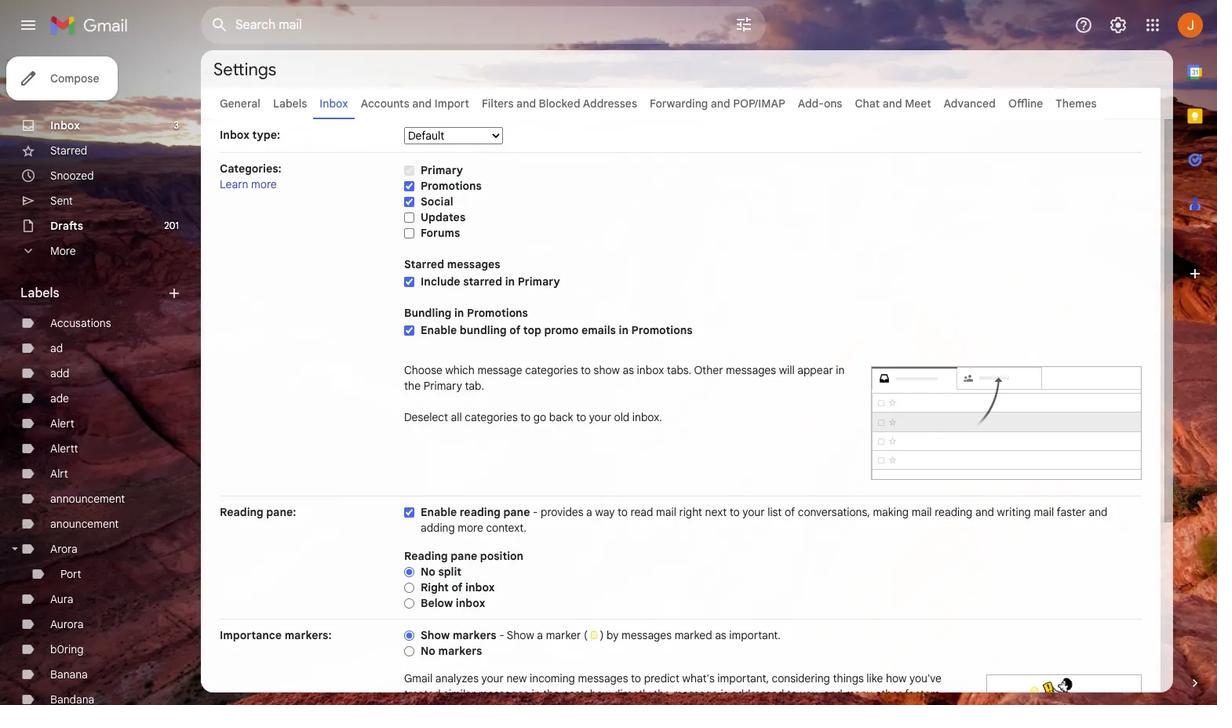 Task type: vqa. For each thing, say whether or not it's contained in the screenshot.
Below inbox Option
yes



Task type: describe. For each thing, give the bounding box(es) containing it.
in right starred
[[505, 275, 515, 289]]

you've
[[910, 672, 942, 686]]

0 horizontal spatial inbox link
[[50, 119, 80, 133]]

inbox type:
[[220, 128, 280, 142]]

of inside - provides a way to read mail right next to your list of conversations, making mail reading and writing mail faster and adding more context.
[[785, 506, 795, 520]]

filters and blocked addresses
[[482, 97, 638, 111]]

Search mail text field
[[236, 17, 691, 33]]

drafts
[[50, 219, 83, 233]]

messages right by on the bottom of the page
[[622, 629, 672, 643]]

anouncement link
[[50, 517, 119, 531]]

add-ons
[[798, 97, 843, 111]]

old
[[614, 411, 630, 425]]

context.
[[486, 521, 527, 535]]

offline link
[[1009, 97, 1044, 111]]

ad
[[50, 341, 63, 356]]

and left writing
[[976, 506, 995, 520]]

categories inside choose which message categories to show as inbox tabs. other messages will appear in the primary tab.
[[525, 363, 578, 378]]

below inbox
[[421, 597, 485, 611]]

1 vertical spatial primary
[[518, 275, 560, 289]]

making
[[873, 506, 909, 520]]

0 vertical spatial how
[[886, 672, 907, 686]]

forwarding and pop/imap link
[[650, 97, 786, 111]]

ade
[[50, 392, 69, 406]]

snoozed link
[[50, 169, 94, 183]]

enable reading pane
[[421, 506, 530, 520]]

right
[[421, 581, 449, 595]]

settings image
[[1109, 16, 1128, 35]]

appear
[[798, 363, 833, 378]]

advanced
[[944, 97, 996, 111]]

starred for starred link at top
[[50, 144, 87, 158]]

2 horizontal spatial inbox
[[320, 97, 348, 111]]

Right of inbox radio
[[404, 582, 415, 594]]

chat and meet
[[855, 97, 932, 111]]

themes link
[[1056, 97, 1097, 111]]

accusations link
[[50, 316, 111, 331]]

go
[[534, 411, 547, 425]]

0 vertical spatial pane
[[504, 506, 530, 520]]

arora
[[50, 542, 78, 557]]

addressed
[[732, 688, 785, 702]]

faster
[[1057, 506, 1086, 520]]

banana link
[[50, 668, 88, 682]]

ons
[[824, 97, 843, 111]]

add-ons link
[[798, 97, 843, 111]]

choose which message categories to show as inbox tabs. other messages will appear in the primary tab.
[[404, 363, 845, 393]]

top
[[524, 323, 542, 338]]

advanced search options image
[[729, 9, 760, 40]]

0 vertical spatial primary
[[421, 163, 463, 177]]

messages down new at bottom
[[479, 688, 529, 702]]

and right chat
[[883, 97, 902, 111]]

updates
[[421, 210, 466, 225]]

and left import
[[412, 97, 432, 111]]

ad link
[[50, 341, 63, 356]]

show markers - show a marker (
[[421, 629, 591, 643]]

starred
[[463, 275, 502, 289]]

past,
[[563, 688, 587, 702]]

filters and blocked addresses link
[[482, 97, 638, 111]]

themes
[[1056, 97, 1097, 111]]

marker
[[546, 629, 581, 643]]

more
[[50, 244, 76, 258]]

enable for enable reading pane
[[421, 506, 457, 520]]

2 horizontal spatial the
[[654, 688, 671, 702]]

to left the go
[[521, 411, 531, 425]]

arora link
[[50, 542, 78, 557]]

labels for labels link at the top left of the page
[[273, 97, 307, 111]]

factors.
[[905, 688, 943, 702]]

emails
[[582, 323, 616, 338]]

Forums checkbox
[[404, 228, 415, 239]]

no for no split
[[421, 565, 436, 579]]

learn
[[220, 177, 248, 192]]

in inside choose which message categories to show as inbox tabs. other messages will appear in the primary tab.
[[836, 363, 845, 378]]

marked
[[675, 629, 712, 643]]

0 vertical spatial promotions
[[421, 179, 482, 193]]

accounts
[[361, 97, 410, 111]]

adding
[[421, 521, 455, 535]]

messages inside choose which message categories to show as inbox tabs. other messages will appear in the primary tab.
[[726, 363, 777, 378]]

alertt
[[50, 442, 78, 456]]

No markers radio
[[404, 646, 415, 658]]

b0ring
[[50, 643, 84, 657]]

1 mail from the left
[[656, 506, 677, 520]]

1 horizontal spatial your
[[589, 411, 612, 425]]

1 horizontal spatial inbox
[[220, 128, 250, 142]]

primary inside choose which message categories to show as inbox tabs. other messages will appear in the primary tab.
[[424, 379, 462, 393]]

inbox.
[[633, 411, 663, 425]]

tab.
[[465, 379, 484, 393]]

is
[[721, 688, 729, 702]]

201
[[164, 220, 179, 232]]

reading for reading pane position
[[404, 550, 448, 564]]

1 show from the left
[[421, 629, 450, 643]]

what's
[[683, 672, 715, 686]]

message inside choose which message categories to show as inbox tabs. other messages will appear in the primary tab.
[[478, 363, 523, 378]]

more button
[[0, 239, 188, 264]]

which
[[446, 363, 475, 378]]

chat
[[855, 97, 880, 111]]

labels heading
[[20, 286, 166, 301]]

position
[[480, 550, 524, 564]]

starred for starred messages
[[404, 257, 444, 272]]

ade link
[[50, 392, 69, 406]]

0 horizontal spatial categories
[[465, 411, 518, 425]]

banana
[[50, 668, 88, 682]]

No split radio
[[404, 567, 415, 578]]

and left pop/imap at the top of page
[[711, 97, 731, 111]]

announcement
[[50, 492, 125, 506]]

(
[[584, 629, 588, 643]]

to right the way
[[618, 506, 628, 520]]

Social checkbox
[[404, 196, 415, 208]]

2 vertical spatial inbox
[[456, 597, 485, 611]]

addresses
[[583, 97, 638, 111]]

general link
[[220, 97, 261, 111]]

port
[[60, 568, 81, 582]]

aura link
[[50, 593, 73, 607]]

blocked
[[539, 97, 581, 111]]

alrt
[[50, 467, 68, 481]]

important,
[[718, 672, 769, 686]]



Task type: locate. For each thing, give the bounding box(es) containing it.
markers up no markers
[[453, 629, 497, 643]]

2 horizontal spatial your
[[743, 506, 765, 520]]

starred up snoozed
[[50, 144, 87, 158]]

1 vertical spatial how
[[590, 688, 611, 702]]

message up tab.
[[478, 363, 523, 378]]

markers for no
[[438, 645, 482, 659]]

1 vertical spatial enable
[[421, 506, 457, 520]]

anouncement
[[50, 517, 119, 531]]

your left list in the bottom of the page
[[743, 506, 765, 520]]

a inside - provides a way to read mail right next to your list of conversations, making mail reading and writing mail faster and adding more context.
[[586, 506, 593, 520]]

mail right making
[[912, 506, 932, 520]]

labels up the type:
[[273, 97, 307, 111]]

0 vertical spatial no
[[421, 565, 436, 579]]

1 vertical spatial labels
[[20, 286, 59, 301]]

pane:
[[266, 506, 296, 520]]

in up bundling
[[455, 306, 464, 320]]

1 vertical spatial starred
[[404, 257, 444, 272]]

0 horizontal spatial -
[[499, 629, 505, 643]]

offline
[[1009, 97, 1044, 111]]

to inside choose which message categories to show as inbox tabs. other messages will appear in the primary tab.
[[581, 363, 591, 378]]

alrt link
[[50, 467, 68, 481]]

reading pane position
[[404, 550, 524, 564]]

1 vertical spatial no
[[421, 645, 436, 659]]

- inside - provides a way to read mail right next to your list of conversations, making mail reading and writing mail faster and adding more context.
[[533, 506, 538, 520]]

aurora link
[[50, 618, 84, 632]]

port link
[[60, 568, 81, 582]]

to left "show"
[[581, 363, 591, 378]]

1 no from the top
[[421, 565, 436, 579]]

and down things
[[824, 688, 843, 702]]

1 horizontal spatial show
[[507, 629, 534, 643]]

reading for reading pane:
[[220, 506, 263, 520]]

to right next
[[730, 506, 740, 520]]

2 no from the top
[[421, 645, 436, 659]]

inbox left the type:
[[220, 128, 250, 142]]

- left marker
[[499, 629, 505, 643]]

0 vertical spatial of
[[510, 323, 521, 338]]

pop/imap
[[733, 97, 786, 111]]

1 vertical spatial message
[[673, 688, 718, 702]]

message inside gmail analyzes your new incoming messages to predict what's important, considering things like how you've treated similar messages in the past, how directly the message is addressed to you, and many other factors.
[[673, 688, 718, 702]]

- left provides
[[533, 506, 538, 520]]

treated
[[404, 688, 441, 702]]

1 horizontal spatial labels
[[273, 97, 307, 111]]

compose button
[[6, 57, 118, 100]]

1 horizontal spatial a
[[586, 506, 593, 520]]

messages left will
[[726, 363, 777, 378]]

inbox
[[320, 97, 348, 111], [50, 119, 80, 133], [220, 128, 250, 142]]

1 horizontal spatial reading
[[935, 506, 973, 520]]

0 horizontal spatial inbox
[[50, 119, 80, 133]]

0 horizontal spatial the
[[404, 379, 421, 393]]

back
[[549, 411, 574, 425]]

to right 'back'
[[576, 411, 587, 425]]

1 horizontal spatial -
[[533, 506, 538, 520]]

by
[[607, 629, 619, 643]]

conversations,
[[798, 506, 871, 520]]

pane
[[504, 506, 530, 520], [451, 550, 478, 564]]

2 vertical spatial of
[[452, 581, 463, 595]]

labels down more
[[20, 286, 59, 301]]

sent link
[[50, 194, 73, 208]]

labels
[[273, 97, 307, 111], [20, 286, 59, 301]]

inbox
[[637, 363, 664, 378], [466, 581, 495, 595], [456, 597, 485, 611]]

0 horizontal spatial your
[[482, 672, 504, 686]]

add link
[[50, 367, 69, 381]]

way
[[595, 506, 615, 520]]

read
[[631, 506, 654, 520]]

2 horizontal spatial mail
[[1034, 506, 1055, 520]]

0 vertical spatial -
[[533, 506, 538, 520]]

reading up no split
[[404, 550, 448, 564]]

categories
[[525, 363, 578, 378], [465, 411, 518, 425]]

0 vertical spatial inbox
[[637, 363, 664, 378]]

1 horizontal spatial more
[[458, 521, 483, 535]]

inbox up starred link at top
[[50, 119, 80, 133]]

in inside gmail analyzes your new incoming messages to predict what's important, considering things like how you've treated similar messages in the past, how directly the message is addressed to you, and many other factors.
[[532, 688, 541, 702]]

) by messages marked as important.
[[600, 629, 781, 643]]

0 vertical spatial your
[[589, 411, 612, 425]]

many
[[846, 688, 873, 702]]

1 vertical spatial markers
[[438, 645, 482, 659]]

Enable bundling of top promo emails in Promotions checkbox
[[404, 325, 415, 337]]

0 vertical spatial more
[[251, 177, 277, 192]]

1 horizontal spatial pane
[[504, 506, 530, 520]]

inbox right labels link at the top left of the page
[[320, 97, 348, 111]]

markers:
[[285, 629, 332, 643]]

reading left writing
[[935, 506, 973, 520]]

writing
[[997, 506, 1031, 520]]

the down incoming
[[543, 688, 560, 702]]

1 vertical spatial categories
[[465, 411, 518, 425]]

enable
[[421, 323, 457, 338], [421, 506, 457, 520]]

markers for show
[[453, 629, 497, 643]]

promo
[[544, 323, 579, 338]]

0 horizontal spatial labels
[[20, 286, 59, 301]]

labels for labels heading
[[20, 286, 59, 301]]

add-
[[798, 97, 824, 111]]

import
[[435, 97, 469, 111]]

0 vertical spatial categories
[[525, 363, 578, 378]]

Updates checkbox
[[404, 212, 415, 224]]

starred inside labels navigation
[[50, 144, 87, 158]]

your inside - provides a way to read mail right next to your list of conversations, making mail reading and writing mail faster and adding more context.
[[743, 506, 765, 520]]

0 horizontal spatial reading
[[460, 506, 501, 520]]

you,
[[800, 688, 821, 702]]

None radio
[[404, 630, 415, 642]]

general
[[220, 97, 261, 111]]

deselect
[[404, 411, 448, 425]]

announcement link
[[50, 492, 125, 506]]

mail right read
[[656, 506, 677, 520]]

will
[[779, 363, 795, 378]]

the inside choose which message categories to show as inbox tabs. other messages will appear in the primary tab.
[[404, 379, 421, 393]]

support image
[[1075, 16, 1094, 35]]

0 vertical spatial a
[[586, 506, 593, 520]]

alert
[[50, 417, 74, 431]]

no up right
[[421, 565, 436, 579]]

categories right all
[[465, 411, 518, 425]]

primary up top
[[518, 275, 560, 289]]

forums
[[421, 226, 460, 240]]

and right filters
[[517, 97, 536, 111]]

0 horizontal spatial pane
[[451, 550, 478, 564]]

1 horizontal spatial message
[[673, 688, 718, 702]]

as right the marked
[[715, 629, 727, 643]]

accusations
[[50, 316, 111, 331]]

link to an instructional video for priority inbox image
[[987, 675, 1142, 706]]

1 horizontal spatial the
[[543, 688, 560, 702]]

reading up context.
[[460, 506, 501, 520]]

- provides a way to read mail right next to your list of conversations, making mail reading and writing mail faster and adding more context.
[[421, 506, 1108, 535]]

things
[[833, 672, 864, 686]]

0 vertical spatial markers
[[453, 629, 497, 643]]

mail
[[656, 506, 677, 520], [912, 506, 932, 520], [1034, 506, 1055, 520]]

1 horizontal spatial as
[[715, 629, 727, 643]]

1 reading from the left
[[460, 506, 501, 520]]

as inside choose which message categories to show as inbox tabs. other messages will appear in the primary tab.
[[623, 363, 634, 378]]

and
[[412, 97, 432, 111], [517, 97, 536, 111], [711, 97, 731, 111], [883, 97, 902, 111], [976, 506, 995, 520], [1089, 506, 1108, 520], [824, 688, 843, 702]]

0 horizontal spatial of
[[452, 581, 463, 595]]

inbox down the right of inbox on the left
[[456, 597, 485, 611]]

2 vertical spatial promotions
[[632, 323, 693, 338]]

show
[[594, 363, 620, 378]]

to up directly
[[631, 672, 641, 686]]

of right list in the bottom of the page
[[785, 506, 795, 520]]

primary down which
[[424, 379, 462, 393]]

new
[[507, 672, 527, 686]]

how up the other
[[886, 672, 907, 686]]

to down considering
[[787, 688, 798, 702]]

categories down enable bundling of top promo emails in promotions
[[525, 363, 578, 378]]

reading left pane:
[[220, 506, 263, 520]]

1 vertical spatial a
[[537, 629, 543, 643]]

filters
[[482, 97, 514, 111]]

2 vertical spatial your
[[482, 672, 504, 686]]

None checkbox
[[404, 507, 415, 519]]

inbox inside labels navigation
[[50, 119, 80, 133]]

1 vertical spatial reading
[[404, 550, 448, 564]]

include starred in primary
[[421, 275, 560, 289]]

compose
[[50, 71, 99, 86]]

reading pane:
[[220, 506, 296, 520]]

forwarding
[[650, 97, 708, 111]]

starred link
[[50, 144, 87, 158]]

0 horizontal spatial mail
[[656, 506, 677, 520]]

1 vertical spatial -
[[499, 629, 505, 643]]

main menu image
[[19, 16, 38, 35]]

your left new at bottom
[[482, 672, 504, 686]]

1 horizontal spatial of
[[510, 323, 521, 338]]

0 vertical spatial message
[[478, 363, 523, 378]]

similar
[[444, 688, 476, 702]]

1 vertical spatial of
[[785, 506, 795, 520]]

messages up past,
[[578, 672, 628, 686]]

more down categories: at left top
[[251, 177, 277, 192]]

more down enable reading pane
[[458, 521, 483, 535]]

messages up starred
[[447, 257, 501, 272]]

as right "show"
[[623, 363, 634, 378]]

more inside categories: learn more
[[251, 177, 277, 192]]

0 horizontal spatial starred
[[50, 144, 87, 158]]

and inside gmail analyzes your new incoming messages to predict what's important, considering things like how you've treated similar messages in the past, how directly the message is addressed to you, and many other factors.
[[824, 688, 843, 702]]

messages
[[447, 257, 501, 272], [726, 363, 777, 378], [622, 629, 672, 643], [578, 672, 628, 686], [479, 688, 529, 702]]

accounts and import link
[[361, 97, 469, 111]]

0 vertical spatial inbox link
[[320, 97, 348, 111]]

1 horizontal spatial categories
[[525, 363, 578, 378]]

1 vertical spatial inbox link
[[50, 119, 80, 133]]

promotions up bundling
[[467, 306, 528, 320]]

show up no markers
[[421, 629, 450, 643]]

the down choose
[[404, 379, 421, 393]]

2 show from the left
[[507, 629, 534, 643]]

inbox link right labels link at the top left of the page
[[320, 97, 348, 111]]

inbox link up starred link at top
[[50, 119, 80, 133]]

all
[[451, 411, 462, 425]]

2 vertical spatial primary
[[424, 379, 462, 393]]

provides
[[541, 506, 584, 520]]

alertt link
[[50, 442, 78, 456]]

primary up social
[[421, 163, 463, 177]]

2 mail from the left
[[912, 506, 932, 520]]

inbox inside choose which message categories to show as inbox tabs. other messages will appear in the primary tab.
[[637, 363, 664, 378]]

importance
[[220, 629, 282, 643]]

markers up analyzes
[[438, 645, 482, 659]]

2 reading from the left
[[935, 506, 973, 520]]

gmail image
[[50, 9, 136, 41]]

pane up split
[[451, 550, 478, 564]]

tab list
[[1174, 50, 1218, 649]]

inbox left tabs. at the right bottom of the page
[[637, 363, 664, 378]]

0 horizontal spatial show
[[421, 629, 450, 643]]

)
[[600, 629, 604, 643]]

2 enable from the top
[[421, 506, 457, 520]]

0 horizontal spatial more
[[251, 177, 277, 192]]

Include starred in Primary checkbox
[[404, 276, 415, 288]]

your left the old at the right bottom
[[589, 411, 612, 425]]

labels inside navigation
[[20, 286, 59, 301]]

next
[[705, 506, 727, 520]]

in
[[505, 275, 515, 289], [455, 306, 464, 320], [619, 323, 629, 338], [836, 363, 845, 378], [532, 688, 541, 702]]

1 vertical spatial your
[[743, 506, 765, 520]]

labels navigation
[[0, 50, 201, 706]]

pane up context.
[[504, 506, 530, 520]]

alert link
[[50, 417, 74, 431]]

inbox up below inbox
[[466, 581, 495, 595]]

and right faster
[[1089, 506, 1108, 520]]

like
[[867, 672, 883, 686]]

Below inbox radio
[[404, 598, 415, 610]]

0 vertical spatial reading
[[220, 506, 263, 520]]

1 vertical spatial as
[[715, 629, 727, 643]]

bundling
[[404, 306, 452, 320]]

0 vertical spatial as
[[623, 363, 634, 378]]

as
[[623, 363, 634, 378], [715, 629, 727, 643]]

2 horizontal spatial of
[[785, 506, 795, 520]]

a left marker
[[537, 629, 543, 643]]

0 horizontal spatial how
[[590, 688, 611, 702]]

no for no markers
[[421, 645, 436, 659]]

how
[[886, 672, 907, 686], [590, 688, 611, 702]]

None search field
[[201, 6, 766, 44]]

gmail analyzes your new incoming messages to predict what's important, considering things like how you've treated similar messages in the past, how directly the message is addressed to you, and many other factors.
[[404, 672, 943, 702]]

0 horizontal spatial a
[[537, 629, 543, 643]]

of up below inbox
[[452, 581, 463, 595]]

in right appear
[[836, 363, 845, 378]]

your inside gmail analyzes your new incoming messages to predict what's important, considering things like how you've treated similar messages in the past, how directly the message is addressed to you, and many other factors.
[[482, 672, 504, 686]]

how right past,
[[590, 688, 611, 702]]

1 vertical spatial pane
[[451, 550, 478, 564]]

Primary checkbox
[[404, 165, 415, 176]]

enable for enable bundling of top promo emails in promotions
[[421, 323, 457, 338]]

starred messages
[[404, 257, 501, 272]]

a left the way
[[586, 506, 593, 520]]

message down what's at right bottom
[[673, 688, 718, 702]]

more inside - provides a way to read mail right next to your list of conversations, making mail reading and writing mail faster and adding more context.
[[458, 521, 483, 535]]

3 mail from the left
[[1034, 506, 1055, 520]]

promotions up tabs. at the right bottom of the page
[[632, 323, 693, 338]]

in down incoming
[[532, 688, 541, 702]]

add
[[50, 367, 69, 381]]

in right emails
[[619, 323, 629, 338]]

message
[[478, 363, 523, 378], [673, 688, 718, 702]]

promotions up social
[[421, 179, 482, 193]]

reading inside - provides a way to read mail right next to your list of conversations, making mail reading and writing mail faster and adding more context.
[[935, 506, 973, 520]]

0 vertical spatial labels
[[273, 97, 307, 111]]

of left top
[[510, 323, 521, 338]]

1 vertical spatial inbox
[[466, 581, 495, 595]]

3
[[174, 119, 179, 131]]

show left marker
[[507, 629, 534, 643]]

mail left faster
[[1034, 506, 1055, 520]]

1 horizontal spatial mail
[[912, 506, 932, 520]]

starred up include starred in primary option at the left of page
[[404, 257, 444, 272]]

other
[[876, 688, 902, 702]]

1 horizontal spatial starred
[[404, 257, 444, 272]]

no markers
[[421, 645, 482, 659]]

Promotions checkbox
[[404, 180, 415, 192]]

1 vertical spatial promotions
[[467, 306, 528, 320]]

sent
[[50, 194, 73, 208]]

enable down bundling
[[421, 323, 457, 338]]

enable up adding
[[421, 506, 457, 520]]

right
[[679, 506, 703, 520]]

no right no markers option
[[421, 645, 436, 659]]

advanced link
[[944, 97, 996, 111]]

1 vertical spatial more
[[458, 521, 483, 535]]

search mail image
[[206, 11, 234, 39]]

predict
[[644, 672, 680, 686]]

1 enable from the top
[[421, 323, 457, 338]]

0 horizontal spatial message
[[478, 363, 523, 378]]

1 horizontal spatial inbox link
[[320, 97, 348, 111]]

0 horizontal spatial as
[[623, 363, 634, 378]]

the down predict
[[654, 688, 671, 702]]

0 horizontal spatial reading
[[220, 506, 263, 520]]

1 horizontal spatial how
[[886, 672, 907, 686]]

aurora
[[50, 618, 84, 632]]

0 vertical spatial enable
[[421, 323, 457, 338]]

0 vertical spatial starred
[[50, 144, 87, 158]]

1 horizontal spatial reading
[[404, 550, 448, 564]]



